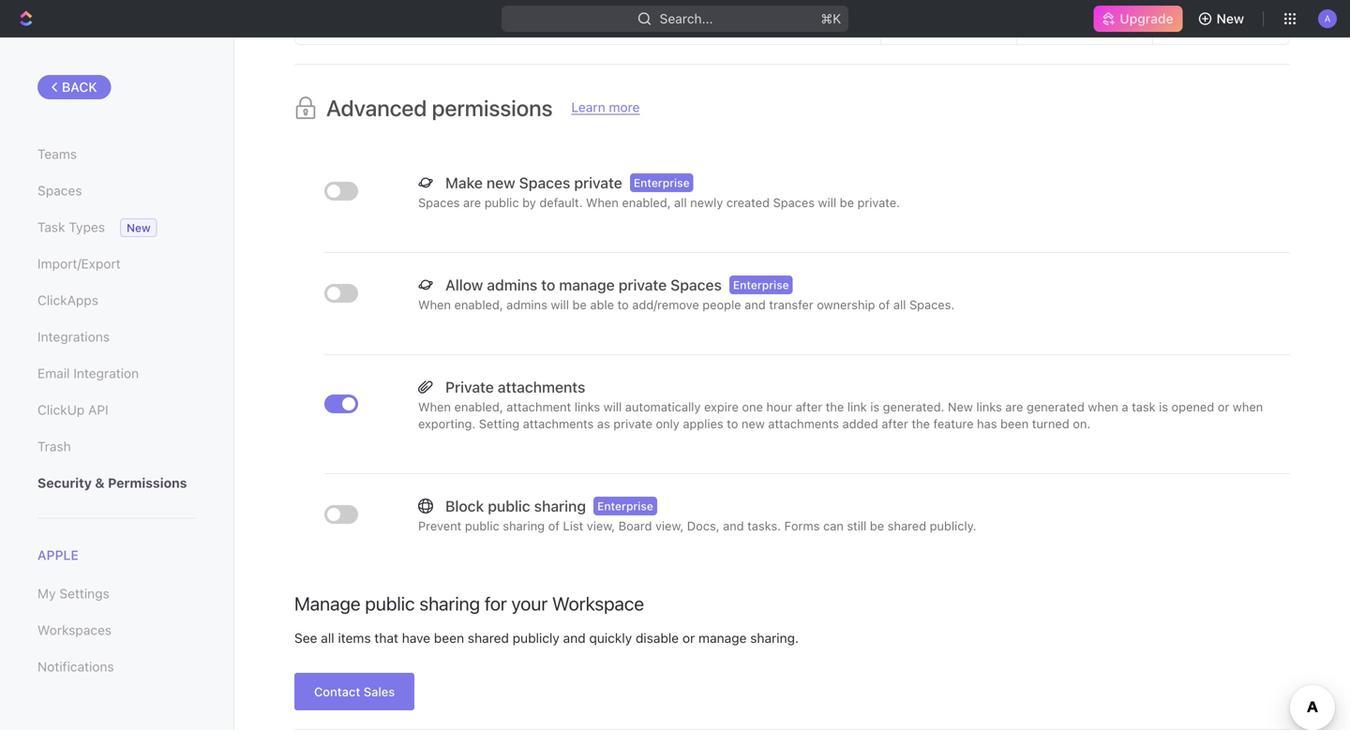 Task type: describe. For each thing, give the bounding box(es) containing it.
2 view, from the left
[[656, 519, 684, 533]]

contact sales button
[[294, 673, 415, 711]]

permissions
[[432, 95, 553, 121]]

advanced
[[326, 95, 427, 121]]

on.
[[1073, 417, 1091, 431]]

spaces are public by default. when enabled, all newly created spaces will be private.
[[418, 195, 900, 209]]

are inside "when enabled, attachment links will automatically expire one hour after the link is generated. new links are generated when a task is opened or when exporting. setting attachments as private only applies to new attachments added after the feature has been turned on."
[[1006, 400, 1024, 414]]

integrations
[[38, 329, 110, 345]]

block public sharing enterprise
[[445, 497, 654, 515]]

new inside "when enabled, attachment links will automatically expire one hour after the link is generated. new links are generated when a task is opened or when exporting. setting attachments as private only applies to new attachments added after the feature has been turned on."
[[742, 417, 765, 431]]

1 vertical spatial or
[[683, 631, 695, 646]]

clickup
[[38, 402, 85, 418]]

0 vertical spatial the
[[826, 400, 844, 414]]

my settings link
[[38, 578, 196, 610]]

import/export link
[[38, 248, 196, 280]]

attachments up attachment
[[498, 378, 585, 396]]

0 vertical spatial admins
[[487, 276, 538, 294]]

have
[[402, 631, 431, 646]]

notifications link
[[38, 652, 196, 683]]

when enabled, attachment links will automatically expire one hour after the link is generated. new links are generated when a task is opened or when exporting. setting attachments as private only applies to new attachments added after the feature has been turned on.
[[418, 400, 1263, 431]]

2 when from the left
[[1233, 400, 1263, 414]]

public left by
[[485, 195, 519, 209]]

a
[[1325, 13, 1331, 24]]

link
[[848, 400, 867, 414]]

0 horizontal spatial will
[[551, 298, 569, 312]]

1 horizontal spatial to
[[618, 298, 629, 312]]

publicly
[[513, 631, 560, 646]]

allow
[[445, 276, 483, 294]]

block
[[445, 497, 484, 515]]

able
[[590, 298, 614, 312]]

disable
[[636, 631, 679, 646]]

public for of
[[465, 519, 500, 533]]

0 horizontal spatial of
[[548, 519, 560, 533]]

newly
[[690, 195, 723, 209]]

spaces.
[[910, 298, 955, 312]]

upgrade link
[[1094, 6, 1183, 32]]

email
[[38, 366, 70, 381]]

one
[[742, 400, 763, 414]]

integration
[[73, 366, 139, 381]]

email integration
[[38, 366, 139, 381]]

and for allow admins to manage private spaces
[[745, 298, 766, 312]]

types
[[69, 219, 105, 235]]

2 vertical spatial all
[[321, 631, 334, 646]]

that
[[375, 631, 398, 646]]

workspace
[[552, 593, 644, 615]]

for
[[485, 593, 507, 615]]

task types
[[38, 219, 105, 235]]

integrations link
[[38, 321, 196, 353]]

task
[[1132, 400, 1156, 414]]

0 horizontal spatial to
[[541, 276, 555, 294]]

1 vertical spatial shared
[[468, 631, 509, 646]]

permissions
[[108, 475, 187, 491]]

attachments down hour
[[768, 417, 839, 431]]

0 vertical spatial when
[[586, 195, 619, 209]]

turned
[[1032, 417, 1070, 431]]

upgrade
[[1120, 11, 1174, 26]]

created
[[727, 195, 770, 209]]

public for for
[[365, 593, 415, 615]]

api
[[88, 402, 108, 418]]

manage
[[294, 593, 361, 615]]

0 horizontal spatial and
[[563, 631, 586, 646]]

spaces right created
[[773, 195, 815, 209]]

learn
[[572, 99, 606, 115]]

0 vertical spatial manage
[[559, 276, 615, 294]]

0 vertical spatial will
[[818, 195, 837, 209]]

attachment
[[507, 400, 571, 414]]

settings
[[59, 586, 109, 602]]

applies
[[683, 417, 724, 431]]

import/export
[[38, 256, 121, 272]]

1 view, from the left
[[587, 519, 615, 533]]

enabled, for allow admins to manage private spaces
[[454, 298, 503, 312]]

spaces up when enabled, admins will be able to add/remove people and transfer ownership of all spaces.
[[671, 276, 722, 294]]

spaces up by
[[519, 174, 571, 192]]

0 vertical spatial enabled,
[[622, 195, 671, 209]]

security & permissions link
[[38, 468, 196, 499]]

apple
[[38, 548, 79, 563]]

by
[[522, 195, 536, 209]]

private attachments
[[445, 378, 585, 396]]

generated.
[[883, 400, 945, 414]]

clickup api link
[[38, 394, 196, 426]]

my settings
[[38, 586, 109, 602]]

public for enterprise
[[488, 497, 530, 515]]

workspaces
[[38, 623, 112, 638]]

security & permissions
[[38, 475, 187, 491]]

0 horizontal spatial new
[[487, 174, 515, 192]]

1 vertical spatial private
[[619, 276, 667, 294]]

teams
[[38, 146, 77, 162]]

new inside "when enabled, attachment links will automatically expire one hour after the link is generated. new links are generated when a task is opened or when exporting. setting attachments as private only applies to new attachments added after the feature has been turned on."
[[948, 400, 973, 414]]

quickly
[[589, 631, 632, 646]]

1 horizontal spatial all
[[674, 195, 687, 209]]

&
[[95, 475, 105, 491]]

1 vertical spatial manage
[[699, 631, 747, 646]]

manage public sharing for your workspace
[[294, 593, 644, 615]]

ownership
[[817, 298, 875, 312]]

board
[[619, 519, 652, 533]]

as
[[597, 417, 610, 431]]

new button
[[1191, 4, 1256, 34]]

1 is from the left
[[871, 400, 880, 414]]

forms
[[784, 519, 820, 533]]

default.
[[540, 195, 583, 209]]

make
[[445, 174, 483, 192]]

0 vertical spatial be
[[840, 195, 854, 209]]

0 vertical spatial shared
[[888, 519, 927, 533]]

still
[[847, 519, 867, 533]]

automatically
[[625, 400, 701, 414]]

to inside "when enabled, attachment links will automatically expire one hour after the link is generated. new links are generated when a task is opened or when exporting. setting attachments as private only applies to new attachments added after the feature has been turned on."
[[727, 417, 738, 431]]

or inside "when enabled, attachment links will automatically expire one hour after the link is generated. new links are generated when a task is opened or when exporting. setting attachments as private only applies to new attachments added after the feature has been turned on."
[[1218, 400, 1230, 414]]

advanced permissions
[[326, 95, 553, 121]]



Task type: locate. For each thing, give the bounding box(es) containing it.
0 vertical spatial to
[[541, 276, 555, 294]]

of left list at the bottom left of the page
[[548, 519, 560, 533]]

manage left sharing.
[[699, 631, 747, 646]]

items
[[338, 631, 371, 646]]

and left quickly on the left bottom of the page
[[563, 631, 586, 646]]

enterprise up transfer
[[733, 278, 789, 292]]

enabled,
[[622, 195, 671, 209], [454, 298, 503, 312], [454, 400, 503, 414]]

0 horizontal spatial are
[[463, 195, 481, 209]]

0 vertical spatial enterprise
[[634, 176, 690, 189]]

1 horizontal spatial be
[[840, 195, 854, 209]]

new right "make"
[[487, 174, 515, 192]]

2 vertical spatial private
[[614, 417, 653, 431]]

1 horizontal spatial new
[[948, 400, 973, 414]]

0 horizontal spatial been
[[434, 631, 464, 646]]

spaces
[[519, 174, 571, 192], [38, 183, 82, 198], [418, 195, 460, 209], [773, 195, 815, 209], [671, 276, 722, 294]]

opened
[[1172, 400, 1215, 414]]

spaces link
[[38, 175, 196, 207]]

list
[[563, 519, 584, 533]]

enterprise inside make new spaces private enterprise
[[634, 176, 690, 189]]

are left 'generated'
[[1006, 400, 1024, 414]]

is right the task
[[1159, 400, 1169, 414]]

private right as
[[614, 417, 653, 431]]

prevent public sharing of list view, board view, docs, and tasks. forms can still be shared publicly.
[[418, 519, 977, 533]]

enabled, down allow
[[454, 298, 503, 312]]

0 vertical spatial after
[[796, 400, 823, 414]]

1 horizontal spatial will
[[604, 400, 622, 414]]

2 links from the left
[[977, 400, 1002, 414]]

1 vertical spatial enabled,
[[454, 298, 503, 312]]

all left newly
[[674, 195, 687, 209]]

links up has at the right of page
[[977, 400, 1002, 414]]

when enabled, admins will be able to add/remove people and transfer ownership of all spaces.
[[418, 298, 955, 312]]

when down allow
[[418, 298, 451, 312]]

0 horizontal spatial after
[[796, 400, 823, 414]]

public right block
[[488, 497, 530, 515]]

learn more
[[572, 99, 640, 115]]

1 vertical spatial been
[[434, 631, 464, 646]]

attachments
[[498, 378, 585, 396], [523, 417, 594, 431], [768, 417, 839, 431]]

1 horizontal spatial been
[[1001, 417, 1029, 431]]

and
[[745, 298, 766, 312], [723, 519, 744, 533], [563, 631, 586, 646]]

all left spaces.
[[894, 298, 906, 312]]

shared left publicly. on the bottom right
[[888, 519, 927, 533]]

0 vertical spatial new
[[487, 174, 515, 192]]

back
[[62, 79, 97, 95]]

2 vertical spatial when
[[418, 400, 451, 414]]

1 horizontal spatial shared
[[888, 519, 927, 533]]

1 horizontal spatial or
[[1218, 400, 1230, 414]]

sharing for for
[[419, 593, 480, 615]]

or
[[1218, 400, 1230, 414], [683, 631, 695, 646]]

0 vertical spatial new
[[1217, 11, 1244, 26]]

make new spaces private enterprise
[[445, 174, 690, 192]]

public
[[485, 195, 519, 209], [488, 497, 530, 515], [465, 519, 500, 533], [365, 593, 415, 615]]

your
[[512, 593, 548, 615]]

0 vertical spatial of
[[879, 298, 890, 312]]

private up add/remove at the top of page
[[619, 276, 667, 294]]

admins down allow admins to manage private spaces
[[507, 298, 548, 312]]

1 links from the left
[[575, 400, 600, 414]]

2 horizontal spatial all
[[894, 298, 906, 312]]

0 vertical spatial been
[[1001, 417, 1029, 431]]

when for attachments
[[418, 400, 451, 414]]

spaces down teams
[[38, 183, 82, 198]]

private
[[574, 174, 622, 192], [619, 276, 667, 294], [614, 417, 653, 431]]

2 vertical spatial will
[[604, 400, 622, 414]]

0 vertical spatial private
[[574, 174, 622, 192]]

0 horizontal spatial when
[[1088, 400, 1119, 414]]

0 vertical spatial and
[[745, 298, 766, 312]]

sharing down 'block public sharing enterprise'
[[503, 519, 545, 533]]

and for block public sharing
[[723, 519, 744, 533]]

0 horizontal spatial or
[[683, 631, 695, 646]]

shared
[[888, 519, 927, 533], [468, 631, 509, 646]]

the down generated.
[[912, 417, 930, 431]]

public down block
[[465, 519, 500, 533]]

see all items that have been shared publicly and quickly disable or manage sharing.
[[294, 631, 799, 646]]

1 vertical spatial after
[[882, 417, 909, 431]]

1 when from the left
[[1088, 400, 1119, 414]]

tasks.
[[748, 519, 781, 533]]

allow admins to manage private spaces
[[445, 276, 722, 294]]

has
[[977, 417, 997, 431]]

enabled, left newly
[[622, 195, 671, 209]]

will up as
[[604, 400, 622, 414]]

to down expire at the right of page
[[727, 417, 738, 431]]

2 vertical spatial be
[[870, 519, 884, 533]]

manage
[[559, 276, 615, 294], [699, 631, 747, 646]]

enabled, inside "when enabled, attachment links will automatically expire one hour after the link is generated. new links are generated when a task is opened or when exporting. setting attachments as private only applies to new attachments added after the feature has been turned on."
[[454, 400, 503, 414]]

1 horizontal spatial is
[[1159, 400, 1169, 414]]

0 horizontal spatial be
[[573, 298, 587, 312]]

be down allow admins to manage private spaces
[[573, 298, 587, 312]]

2 vertical spatial new
[[948, 400, 973, 414]]

when inside "when enabled, attachment links will automatically expire one hour after the link is generated. new links are generated when a task is opened or when exporting. setting attachments as private only applies to new attachments added after the feature has been turned on."
[[418, 400, 451, 414]]

shared down 'for'
[[468, 631, 509, 646]]

when down make new spaces private enterprise
[[586, 195, 619, 209]]

sharing left 'for'
[[419, 593, 480, 615]]

my
[[38, 586, 56, 602]]

new
[[1217, 11, 1244, 26], [127, 221, 151, 234], [948, 400, 973, 414]]

all
[[674, 195, 687, 209], [894, 298, 906, 312], [321, 631, 334, 646]]

add/remove
[[632, 298, 699, 312]]

1 horizontal spatial are
[[1006, 400, 1024, 414]]

or right opened
[[1218, 400, 1230, 414]]

1 vertical spatial will
[[551, 298, 569, 312]]

when right opened
[[1233, 400, 1263, 414]]

0 vertical spatial are
[[463, 195, 481, 209]]

added
[[843, 417, 878, 431]]

enterprise inside 'block public sharing enterprise'
[[597, 500, 654, 513]]

hour
[[767, 400, 793, 414]]

admins right allow
[[487, 276, 538, 294]]

docs,
[[687, 519, 720, 533]]

view, left docs,
[[656, 519, 684, 533]]

1 horizontal spatial after
[[882, 417, 909, 431]]

2 horizontal spatial and
[[745, 298, 766, 312]]

private up the default.
[[574, 174, 622, 192]]

2 vertical spatial and
[[563, 631, 586, 646]]

the
[[826, 400, 844, 414], [912, 417, 930, 431]]

learn more link
[[572, 99, 640, 115]]

will down allow admins to manage private spaces
[[551, 298, 569, 312]]

and right docs,
[[723, 519, 744, 533]]

0 horizontal spatial shared
[[468, 631, 509, 646]]

1 horizontal spatial manage
[[699, 631, 747, 646]]

1 vertical spatial are
[[1006, 400, 1024, 414]]

new right upgrade on the right top of page
[[1217, 11, 1244, 26]]

spaces down "make"
[[418, 195, 460, 209]]

be left private. at top
[[840, 195, 854, 209]]

when for admins
[[418, 298, 451, 312]]

to down the default.
[[541, 276, 555, 294]]

clickapps
[[38, 293, 98, 308]]

clickup api
[[38, 402, 108, 418]]

0 vertical spatial or
[[1218, 400, 1230, 414]]

new up import/export link
[[127, 221, 151, 234]]

a button
[[1313, 4, 1343, 34]]

2 horizontal spatial new
[[1217, 11, 1244, 26]]

publicly.
[[930, 519, 977, 533]]

will
[[818, 195, 837, 209], [551, 298, 569, 312], [604, 400, 622, 414]]

1 vertical spatial of
[[548, 519, 560, 533]]

when
[[586, 195, 619, 209], [418, 298, 451, 312], [418, 400, 451, 414]]

enterprise
[[634, 176, 690, 189], [733, 278, 789, 292], [597, 500, 654, 513]]

can
[[823, 519, 844, 533]]

people
[[703, 298, 741, 312]]

2 horizontal spatial be
[[870, 519, 884, 533]]

0 horizontal spatial manage
[[559, 276, 615, 294]]

generated
[[1027, 400, 1085, 414]]

new down "one"
[[742, 417, 765, 431]]

after
[[796, 400, 823, 414], [882, 417, 909, 431]]

1 horizontal spatial and
[[723, 519, 744, 533]]

1 vertical spatial all
[[894, 298, 906, 312]]

⌘k
[[821, 11, 841, 26]]

admins
[[487, 276, 538, 294], [507, 298, 548, 312]]

all right see
[[321, 631, 334, 646]]

0 horizontal spatial all
[[321, 631, 334, 646]]

sharing for enterprise
[[534, 497, 586, 515]]

task
[[38, 219, 65, 235]]

will left private. at top
[[818, 195, 837, 209]]

be
[[840, 195, 854, 209], [573, 298, 587, 312], [870, 519, 884, 533]]

0 horizontal spatial the
[[826, 400, 844, 414]]

0 horizontal spatial new
[[127, 221, 151, 234]]

the left link
[[826, 400, 844, 414]]

clickapps link
[[38, 285, 196, 317]]

contact
[[314, 685, 360, 699]]

manage up able at the left of the page
[[559, 276, 615, 294]]

after down generated.
[[882, 417, 909, 431]]

1 vertical spatial enterprise
[[733, 278, 789, 292]]

exporting.
[[418, 417, 476, 431]]

1 vertical spatial when
[[418, 298, 451, 312]]

and right the people
[[745, 298, 766, 312]]

1 horizontal spatial when
[[1233, 400, 1263, 414]]

enterprise up board
[[597, 500, 654, 513]]

links
[[575, 400, 600, 414], [977, 400, 1002, 414]]

2 vertical spatial enterprise
[[597, 500, 654, 513]]

security
[[38, 475, 92, 491]]

is
[[871, 400, 880, 414], [1159, 400, 1169, 414]]

2 is from the left
[[1159, 400, 1169, 414]]

are down "make"
[[463, 195, 481, 209]]

1 horizontal spatial of
[[879, 298, 890, 312]]

1 vertical spatial to
[[618, 298, 629, 312]]

1 horizontal spatial new
[[742, 417, 765, 431]]

1 vertical spatial new
[[127, 221, 151, 234]]

1 horizontal spatial the
[[912, 417, 930, 431]]

trash link
[[38, 431, 196, 463]]

back link
[[38, 75, 111, 99]]

enterprise up spaces are public by default. when enabled, all newly created spaces will be private.
[[634, 176, 690, 189]]

will inside "when enabled, attachment links will automatically expire one hour after the link is generated. new links are generated when a task is opened or when exporting. setting attachments as private only applies to new attachments added after the feature has been turned on."
[[604, 400, 622, 414]]

1 horizontal spatial links
[[977, 400, 1002, 414]]

of right the ownership
[[879, 298, 890, 312]]

0 horizontal spatial is
[[871, 400, 880, 414]]

notifications
[[38, 659, 114, 675]]

or right disable on the bottom of the page
[[683, 631, 695, 646]]

1 vertical spatial admins
[[507, 298, 548, 312]]

0 vertical spatial sharing
[[534, 497, 586, 515]]

1 vertical spatial new
[[742, 417, 765, 431]]

2 vertical spatial sharing
[[419, 593, 480, 615]]

been inside "when enabled, attachment links will automatically expire one hour after the link is generated. new links are generated when a task is opened or when exporting. setting attachments as private only applies to new attachments added after the feature has been turned on."
[[1001, 417, 1029, 431]]

only
[[656, 417, 680, 431]]

view, right list at the bottom left of the page
[[587, 519, 615, 533]]

private inside "when enabled, attachment links will automatically expire one hour after the link is generated. new links are generated when a task is opened or when exporting. setting attachments as private only applies to new attachments added after the feature has been turned on."
[[614, 417, 653, 431]]

attachments down attachment
[[523, 417, 594, 431]]

when
[[1088, 400, 1119, 414], [1233, 400, 1263, 414]]

new
[[487, 174, 515, 192], [742, 417, 765, 431]]

public up that
[[365, 593, 415, 615]]

see
[[294, 631, 317, 646]]

1 vertical spatial and
[[723, 519, 744, 533]]

2 horizontal spatial will
[[818, 195, 837, 209]]

private
[[445, 378, 494, 396]]

1 vertical spatial the
[[912, 417, 930, 431]]

2 vertical spatial to
[[727, 417, 738, 431]]

enabled, for private attachments
[[454, 400, 503, 414]]

when left a
[[1088, 400, 1119, 414]]

new inside button
[[1217, 11, 1244, 26]]

0 horizontal spatial view,
[[587, 519, 615, 533]]

after right hour
[[796, 400, 823, 414]]

be right "still"
[[870, 519, 884, 533]]

sharing for of
[[503, 519, 545, 533]]

contact sales
[[314, 685, 395, 699]]

is right link
[[871, 400, 880, 414]]

1 vertical spatial sharing
[[503, 519, 545, 533]]

sharing up list at the bottom left of the page
[[534, 497, 586, 515]]

to right able at the left of the page
[[618, 298, 629, 312]]

2 vertical spatial enabled,
[[454, 400, 503, 414]]

1 horizontal spatial view,
[[656, 519, 684, 533]]

been right have
[[434, 631, 464, 646]]

0 horizontal spatial links
[[575, 400, 600, 414]]

enabled, down "private"
[[454, 400, 503, 414]]

when up the exporting.
[[418, 400, 451, 414]]

sales
[[364, 685, 395, 699]]

new up 'feature'
[[948, 400, 973, 414]]

teams link
[[38, 138, 196, 170]]

links up as
[[575, 400, 600, 414]]

been right has at the right of page
[[1001, 417, 1029, 431]]

0 vertical spatial all
[[674, 195, 687, 209]]

2 horizontal spatial to
[[727, 417, 738, 431]]

1 vertical spatial be
[[573, 298, 587, 312]]



Task type: vqa. For each thing, say whether or not it's contained in the screenshot.
the bottommost shared
yes



